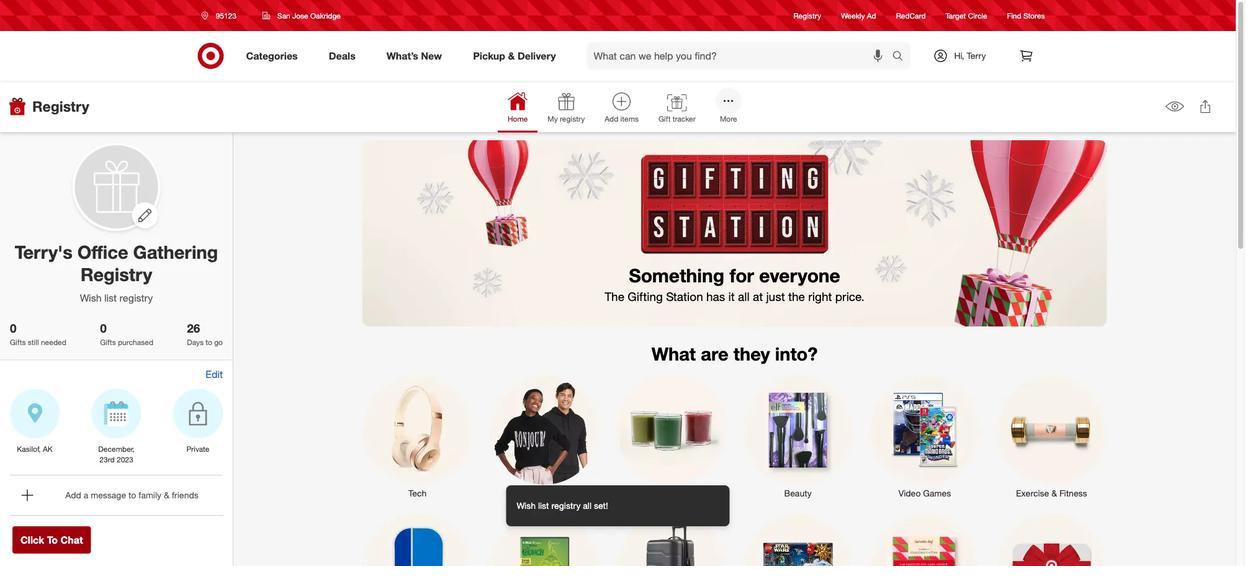 Task type: vqa. For each thing, say whether or not it's contained in the screenshot.
Lamar inside dropdown button
no



Task type: locate. For each thing, give the bounding box(es) containing it.
23rd
[[100, 455, 115, 464]]

add for add a message to family & friends
[[65, 490, 81, 501]]

1 vertical spatial to
[[129, 490, 136, 501]]

gifting
[[628, 290, 663, 304]]

something for everyone the gifting station has it all at just the right price.
[[605, 264, 865, 304]]

1 horizontal spatial all
[[738, 290, 750, 304]]

add items link
[[595, 87, 649, 133]]

hi,
[[955, 50, 965, 61]]

2 vertical spatial registry
[[552, 501, 581, 511]]

0 inside 0 gifts still needed
[[10, 321, 17, 336]]

0 horizontal spatial to
[[129, 490, 136, 501]]

& right pickup
[[508, 50, 515, 62]]

wish down style
[[517, 501, 536, 511]]

deals
[[329, 50, 356, 62]]

terry
[[967, 50, 987, 61]]

all inside something for everyone the gifting station has it all at just the right price.
[[738, 290, 750, 304]]

what's new
[[387, 50, 442, 62]]

& for fitness
[[1052, 488, 1058, 499]]

oakridge
[[310, 11, 341, 20]]

terry's
[[15, 241, 72, 263]]

add left items
[[605, 114, 619, 124]]

days
[[187, 338, 204, 347]]

1 vertical spatial list
[[538, 501, 549, 511]]

registry
[[560, 114, 585, 124], [120, 292, 153, 304], [552, 501, 581, 511]]

what
[[652, 343, 696, 365]]

1 horizontal spatial to
[[206, 338, 212, 347]]

& for delivery
[[508, 50, 515, 62]]

to inside 26 days to go
[[206, 338, 212, 347]]

registry up 0 gifts purchased
[[120, 292, 153, 304]]

gifts inside 0 gifts purchased
[[100, 338, 116, 347]]

what's new link
[[376, 42, 458, 70]]

gifts left purchased
[[100, 338, 116, 347]]

0 vertical spatial to
[[206, 338, 212, 347]]

0 horizontal spatial add
[[65, 490, 81, 501]]

0 inside 0 gifts purchased
[[100, 321, 107, 336]]

wish for wish list registry all set!
[[517, 501, 536, 511]]

2 vertical spatial registry
[[81, 263, 152, 286]]

weekly ad link
[[842, 10, 877, 21]]

registry
[[794, 11, 822, 20], [32, 98, 89, 115], [81, 263, 152, 286]]

jose
[[293, 11, 308, 20]]

price.
[[836, 290, 865, 304]]

list down terry's office gathering registry
[[104, 292, 117, 304]]

everyone
[[760, 264, 841, 287]]

right
[[809, 290, 833, 304]]

redcard
[[897, 11, 926, 20]]

2 horizontal spatial &
[[1052, 488, 1058, 499]]

0 vertical spatial registry
[[794, 11, 822, 20]]

december,
[[98, 444, 135, 454]]

video
[[899, 488, 921, 499]]

registry for wish list registry all set!
[[552, 501, 581, 511]]

1 vertical spatial add
[[65, 490, 81, 501]]

registry down style
[[552, 501, 581, 511]]

san
[[278, 11, 291, 20]]

0 horizontal spatial list
[[104, 292, 117, 304]]

more
[[720, 114, 738, 124]]

view as friends & family image
[[1166, 101, 1185, 112]]

0 horizontal spatial gifts
[[10, 338, 26, 347]]

What can we help you find? suggestions appear below search field
[[587, 42, 896, 70]]

add a message to family & friends
[[65, 490, 199, 501]]

office
[[77, 241, 128, 263]]

0 for 0 gifts still needed
[[10, 321, 17, 336]]

they
[[734, 343, 771, 365]]

registry right my
[[560, 114, 585, 124]]

my registry
[[548, 114, 585, 124]]

1 horizontal spatial &
[[508, 50, 515, 62]]

0 horizontal spatial wish
[[80, 292, 102, 304]]

2 gifts from the left
[[100, 338, 116, 347]]

& left fitness
[[1052, 488, 1058, 499]]

0 horizontal spatial &
[[164, 490, 169, 501]]

all left the set!
[[583, 501, 592, 511]]

1 horizontal spatial add
[[605, 114, 619, 124]]

list
[[104, 292, 117, 304], [538, 501, 549, 511]]

tracker
[[673, 114, 696, 124]]

list for wish list registry all set!
[[538, 501, 549, 511]]

find stores
[[1008, 11, 1046, 20]]

wish
[[80, 292, 102, 304], [517, 501, 536, 511]]

to left family in the bottom left of the page
[[129, 490, 136, 501]]

1 horizontal spatial list
[[538, 501, 549, 511]]

&
[[508, 50, 515, 62], [1052, 488, 1058, 499], [164, 490, 169, 501]]

to left go on the left of page
[[206, 338, 212, 347]]

registry inside terry's office gathering registry
[[81, 263, 152, 286]]

1 horizontal spatial gifts
[[100, 338, 116, 347]]

1 horizontal spatial 0
[[100, 321, 107, 336]]

1 gifts from the left
[[10, 338, 26, 347]]

1 0 from the left
[[10, 321, 17, 336]]

2023
[[117, 455, 133, 464]]

to
[[206, 338, 212, 347], [129, 490, 136, 501]]

gifts inside 0 gifts still needed
[[10, 338, 26, 347]]

circle
[[969, 11, 988, 20]]

0 vertical spatial list
[[104, 292, 117, 304]]

0 vertical spatial add
[[605, 114, 619, 124]]

add
[[605, 114, 619, 124], [65, 490, 81, 501]]

share your registry image
[[1201, 100, 1211, 113]]

home
[[508, 114, 528, 124]]

registry link
[[794, 10, 822, 21]]

& right family in the bottom left of the page
[[164, 490, 169, 501]]

list down style
[[538, 501, 549, 511]]

list for wish list registry
[[104, 292, 117, 304]]

1 vertical spatial registry
[[120, 292, 153, 304]]

0 vertical spatial all
[[738, 290, 750, 304]]

add left a
[[65, 490, 81, 501]]

0 horizontal spatial 0
[[10, 321, 17, 336]]

1 vertical spatial wish
[[517, 501, 536, 511]]

gifts
[[10, 338, 26, 347], [100, 338, 116, 347]]

target circle link
[[946, 10, 988, 21]]

find
[[1008, 11, 1022, 20]]

1 vertical spatial all
[[583, 501, 592, 511]]

gifting station image
[[362, 140, 1108, 327]]

0 vertical spatial wish
[[80, 292, 102, 304]]

home link
[[498, 87, 538, 133]]

target circle
[[946, 11, 988, 20]]

all
[[738, 290, 750, 304], [583, 501, 592, 511]]

gifts left still
[[10, 338, 26, 347]]

add items
[[605, 114, 639, 124]]

style link
[[481, 373, 608, 500]]

exercise
[[1017, 488, 1050, 499]]

beauty link
[[735, 373, 862, 500]]

1 horizontal spatial wish
[[517, 501, 536, 511]]

all right it
[[738, 290, 750, 304]]

are
[[701, 343, 729, 365]]

wish down terry's office gathering registry
[[80, 292, 102, 304]]

go
[[214, 338, 223, 347]]

2 0 from the left
[[100, 321, 107, 336]]



Task type: describe. For each thing, give the bounding box(es) containing it.
0 vertical spatial registry
[[560, 114, 585, 124]]

more link
[[706, 83, 752, 133]]

95123 button
[[193, 4, 250, 27]]

weekly
[[842, 11, 865, 20]]

private
[[187, 444, 210, 454]]

at
[[753, 290, 763, 304]]

ak
[[43, 444, 53, 454]]

gift tracker link
[[649, 89, 706, 133]]

what's
[[387, 50, 419, 62]]

pickup
[[473, 50, 506, 62]]

purchased
[[118, 338, 153, 347]]

friends
[[172, 490, 199, 501]]

add for add items
[[605, 114, 619, 124]]

style
[[535, 488, 554, 499]]

kasilof,
[[17, 444, 41, 454]]

family
[[139, 490, 162, 501]]

gifts for 0 gifts purchased
[[100, 338, 116, 347]]

find stores link
[[1008, 10, 1046, 21]]

search
[[887, 51, 917, 63]]

profile photo image
[[75, 145, 158, 229]]

weekly ad
[[842, 11, 877, 20]]

needed
[[41, 338, 66, 347]]

0 gifts still needed
[[10, 321, 66, 347]]

it
[[729, 290, 735, 304]]

0 gifts purchased
[[100, 321, 153, 347]]

0 for 0 gifts purchased
[[100, 321, 107, 336]]

add a message to family & friends link
[[10, 476, 223, 515]]

to
[[47, 534, 58, 546]]

has
[[707, 290, 726, 304]]

gift
[[659, 114, 671, 124]]

items
[[621, 114, 639, 124]]

new
[[421, 50, 442, 62]]

fitness
[[1060, 488, 1088, 499]]

exercise & fitness
[[1017, 488, 1088, 499]]

categories
[[246, 50, 298, 62]]

tech link
[[354, 373, 481, 500]]

the
[[789, 290, 805, 304]]

set!
[[594, 501, 608, 511]]

delivery
[[518, 50, 556, 62]]

edit
[[206, 369, 223, 381]]

tech
[[409, 488, 427, 499]]

wish for wish list registry
[[80, 292, 102, 304]]

message
[[91, 490, 126, 501]]

video games
[[899, 488, 952, 499]]

beauty
[[785, 488, 812, 499]]

deals link
[[318, 42, 371, 70]]

station
[[666, 290, 703, 304]]

95123
[[216, 11, 237, 20]]

for
[[730, 264, 755, 287]]

gifts for 0 gifts still needed
[[10, 338, 26, 347]]

games
[[924, 488, 952, 499]]

gathering
[[133, 241, 218, 263]]

wish list registry
[[80, 292, 153, 304]]

wish list registry all set!
[[517, 501, 608, 511]]

kasilof, ak
[[17, 444, 53, 454]]

0 horizontal spatial all
[[583, 501, 592, 511]]

26 days to go
[[187, 321, 223, 347]]

pickup & delivery link
[[463, 42, 572, 70]]

stores
[[1024, 11, 1046, 20]]

san jose oakridge button
[[255, 4, 349, 27]]

still
[[28, 338, 39, 347]]

categories link
[[236, 42, 313, 70]]

what are they into?
[[652, 343, 818, 365]]

1 vertical spatial registry
[[32, 98, 89, 115]]

hi, terry
[[955, 50, 987, 61]]

click to chat button
[[12, 527, 91, 554]]

search button
[[887, 42, 917, 72]]

chat
[[61, 534, 83, 546]]

ad
[[867, 11, 877, 20]]

redcard link
[[897, 10, 926, 21]]

26
[[187, 321, 200, 336]]

video games link
[[862, 373, 989, 500]]

registry for wish list registry
[[120, 292, 153, 304]]

target
[[946, 11, 967, 20]]

my registry link
[[538, 87, 595, 133]]

december, 23rd 2023
[[98, 444, 135, 464]]

just
[[767, 290, 785, 304]]

into?
[[776, 343, 818, 365]]

click to chat
[[20, 534, 83, 546]]



